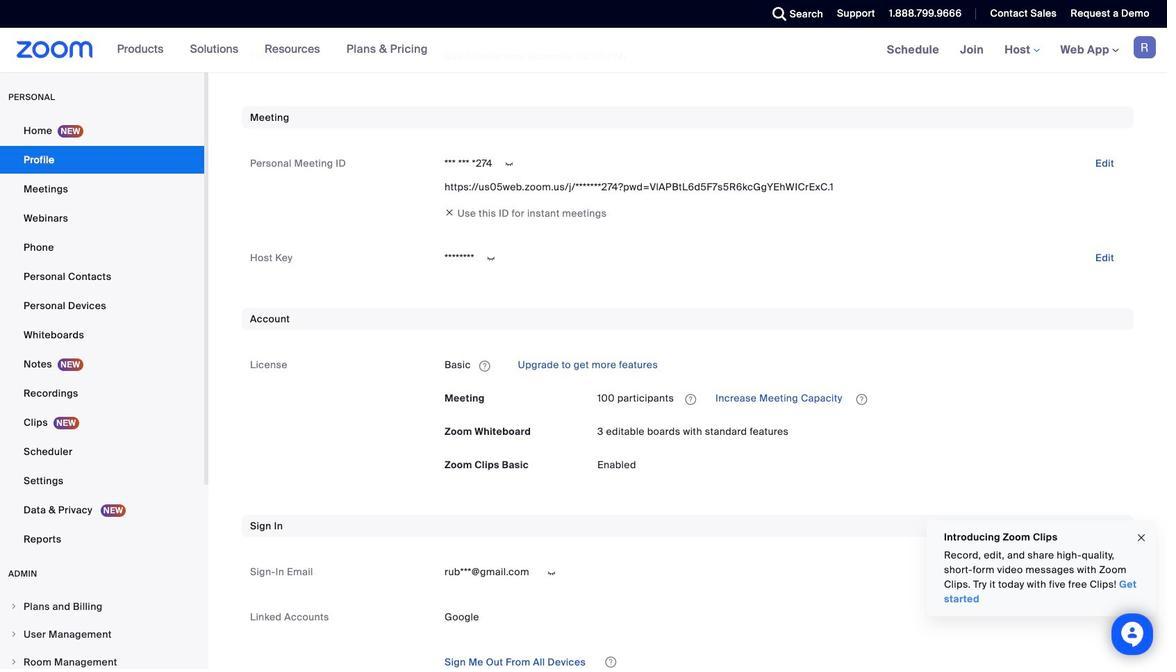 Task type: vqa. For each thing, say whether or not it's contained in the screenshot.
home
no



Task type: locate. For each thing, give the bounding box(es) containing it.
meetings navigation
[[877, 28, 1168, 73]]

0 vertical spatial application
[[445, 354, 1126, 376]]

2 vertical spatial menu item
[[0, 649, 204, 669]]

close image
[[1137, 530, 1148, 546]]

right image
[[10, 603, 18, 611], [10, 631, 18, 639]]

show personal meeting id image
[[498, 158, 521, 170]]

application
[[445, 354, 1126, 376], [598, 388, 1126, 410], [434, 650, 1126, 669]]

learn more about signing out from all devices image
[[604, 658, 618, 667]]

admin menu menu
[[0, 594, 204, 669]]

0 vertical spatial right image
[[10, 603, 18, 611]]

1 right image from the top
[[10, 603, 18, 611]]

menu item
[[0, 594, 204, 620], [0, 621, 204, 648], [0, 649, 204, 669]]

zoom logo image
[[17, 41, 93, 58]]

show host key image
[[480, 253, 502, 265]]

1 vertical spatial right image
[[10, 631, 18, 639]]

banner
[[0, 28, 1168, 73]]

1 vertical spatial menu item
[[0, 621, 204, 648]]

0 vertical spatial menu item
[[0, 594, 204, 620]]

2 right image from the top
[[10, 631, 18, 639]]

2 menu item from the top
[[0, 621, 204, 648]]



Task type: describe. For each thing, give the bounding box(es) containing it.
1 menu item from the top
[[0, 594, 204, 620]]

1 vertical spatial application
[[598, 388, 1126, 410]]

profile picture image
[[1135, 36, 1157, 58]]

learn more about your license type image
[[478, 361, 492, 371]]

product information navigation
[[107, 28, 439, 72]]

learn more about your meeting license image
[[681, 393, 701, 406]]

personal menu menu
[[0, 117, 204, 555]]

3 menu item from the top
[[0, 649, 204, 669]]

right image
[[10, 658, 18, 667]]

2 vertical spatial application
[[434, 650, 1126, 669]]



